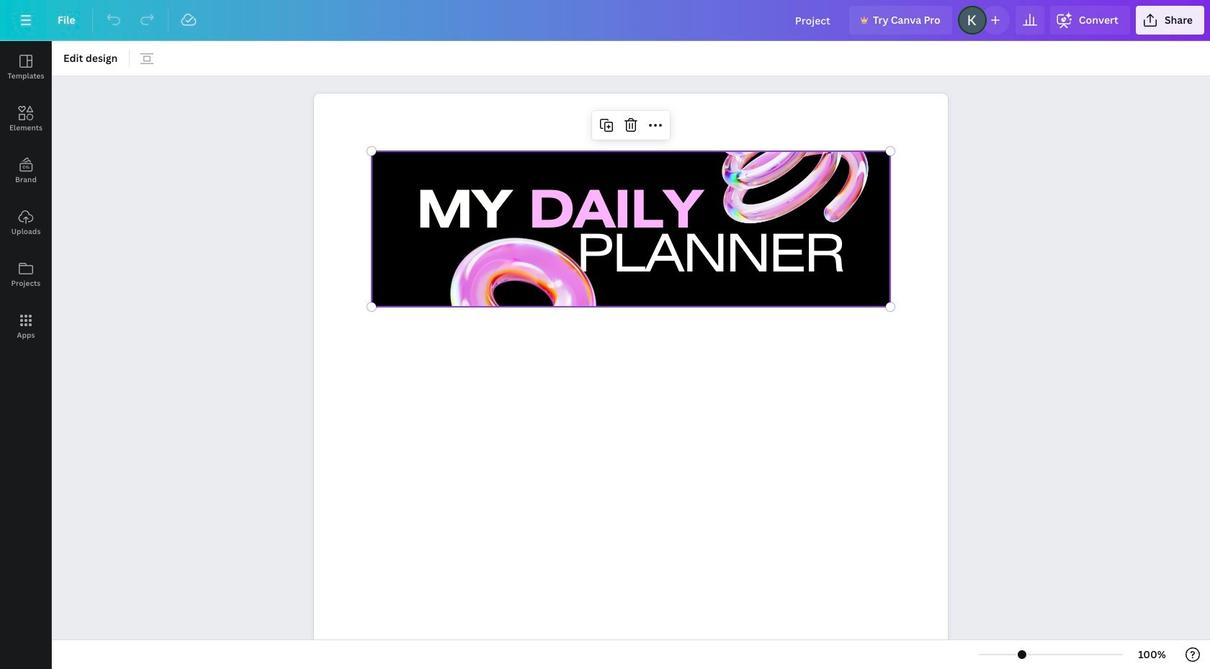 Task type: locate. For each thing, give the bounding box(es) containing it.
Zoom button
[[1129, 643, 1176, 666]]

None text field
[[314, 86, 948, 669]]

main menu bar
[[0, 0, 1210, 41]]



Task type: describe. For each thing, give the bounding box(es) containing it.
Design title text field
[[784, 6, 844, 35]]

side panel tab list
[[0, 41, 52, 352]]



Task type: vqa. For each thing, say whether or not it's contained in the screenshot.
zoom "button"
yes



